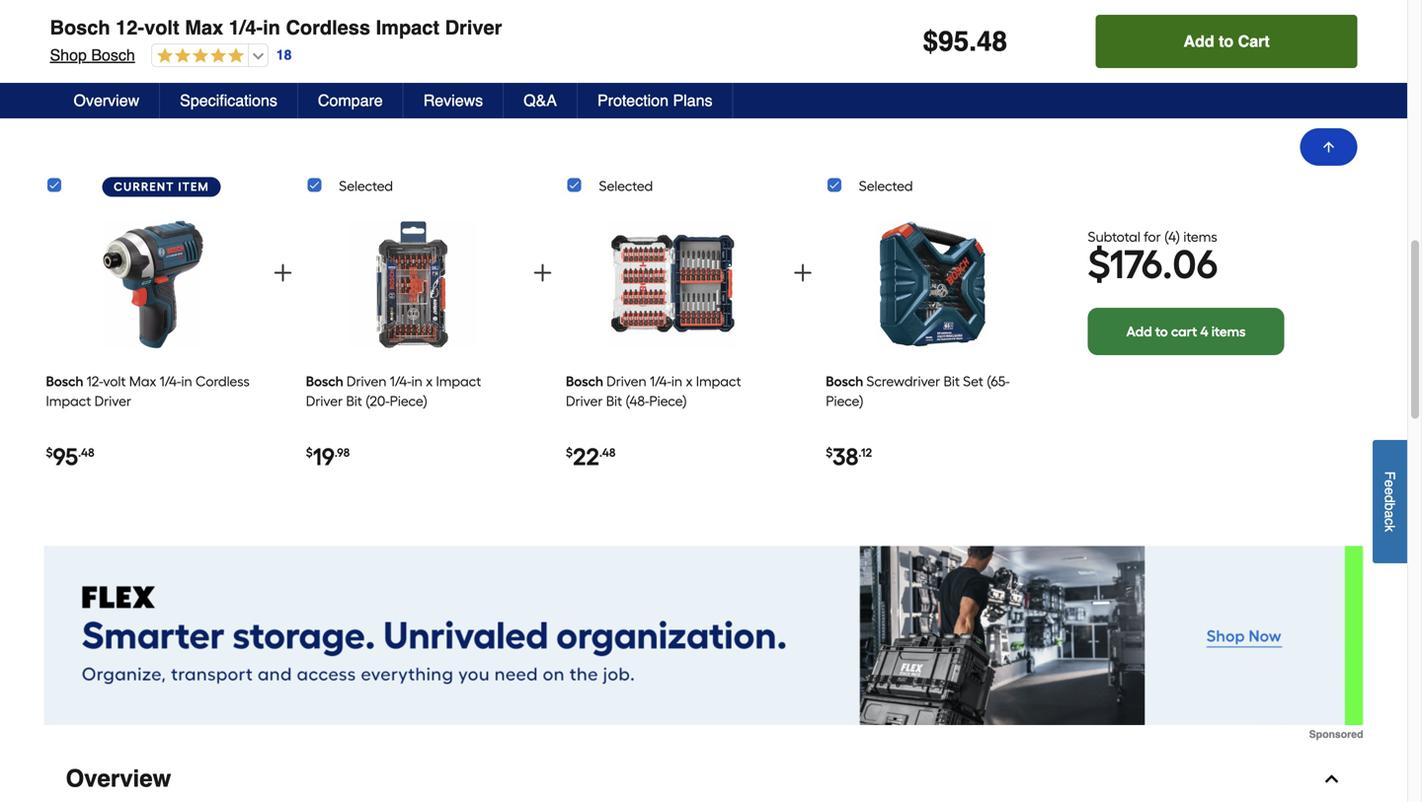 Task type: describe. For each thing, give the bounding box(es) containing it.
cart
[[1171, 324, 1197, 340]]

to for add to cart 4 items
[[1155, 324, 1168, 340]]

d
[[1382, 495, 1398, 503]]

compare button
[[298, 83, 404, 119]]

items inside add to cart 4 items link
[[1211, 324, 1246, 340]]

1 vertical spatial shop
[[50, 46, 87, 64]]

a
[[1382, 511, 1398, 519]]

chevron up image
[[1322, 770, 1342, 789]]

f e e d b a c k button
[[1373, 440, 1407, 564]]

impact inside driven 1/4-in x impact driver bit (20-piece)
[[436, 373, 481, 390]]

$ 19 .98
[[306, 443, 350, 471]]

driver inside 12-volt max 1/4-in cordless impact driver
[[94, 393, 131, 410]]

bosch inside 22 list item
[[566, 373, 603, 390]]

items inside subtotal for ( 4 ) items $ 176 .06
[[1183, 229, 1217, 246]]

item
[[1075, 0, 1101, 14]]

reviews button
[[404, 83, 504, 119]]

driver up reviews
[[445, 16, 502, 39]]

$ 95 . 48
[[923, 26, 1007, 57]]

38
[[833, 443, 858, 471]]

(65-
[[987, 373, 1010, 390]]

bosch 12-volt max 1/4-in cordless impact driver image
[[89, 213, 217, 357]]

screwdriver bit set (65- piece)
[[826, 373, 1010, 410]]

95 for .48
[[53, 443, 78, 471]]

1/4- inside driven 1/4-in x impact driver bit (20-piece)
[[390, 373, 411, 390]]

.48 for 95
[[78, 446, 94, 460]]

add to cart 4 items link
[[1088, 308, 1284, 356]]

.
[[969, 26, 977, 57]]

protection plans
[[597, 91, 712, 110]]

protection
[[597, 91, 669, 110]]

bosch inside 38 list item
[[826, 373, 863, 390]]

us
[[1259, 0, 1274, 14]]

specifications
[[180, 91, 277, 110]]

f e e d b a c k
[[1382, 472, 1398, 532]]

return
[[917, 0, 959, 14]]

ship
[[1171, 0, 1196, 14]]

learn
[[967, 18, 1003, 34]]

0 vertical spatial volt
[[144, 16, 179, 39]]

1/4- inside driven 1/4-in x impact driver bit (48-piece)
[[650, 373, 671, 390]]

12-volt max 1/4-in cordless impact driver
[[46, 373, 250, 410]]

overview for bottommost overview button
[[66, 766, 171, 793]]

bosch inside "95" list item
[[46, 373, 83, 390]]

$ for $ 95 . 48
[[923, 26, 938, 57]]

driven for 19
[[347, 373, 387, 390]]

bosch driven 1/4-in x impact driver bit (20-piece) image
[[349, 213, 477, 357]]

95 for .
[[938, 26, 969, 57]]

1/4- inside 12-volt max 1/4-in cordless impact driver
[[160, 373, 181, 390]]

specifications button
[[160, 83, 298, 119]]

plus image for 22
[[791, 261, 815, 285]]

22 list item
[[566, 206, 780, 499]]

piece) for 22
[[649, 393, 687, 410]]

1 e from the top
[[1382, 480, 1398, 488]]

95 list item
[[46, 206, 260, 499]]

learn more
[[967, 18, 1038, 34]]

for
[[1144, 229, 1161, 246]]

item
[[178, 180, 209, 194]]

better
[[560, 94, 642, 122]]

q&a button
[[504, 83, 578, 119]]

free
[[1278, 0, 1302, 14]]

in inside 12-volt max 1/4-in cordless impact driver
[[181, 373, 192, 390]]

19
[[313, 443, 335, 471]]

set
[[963, 373, 983, 390]]

k
[[1382, 525, 1398, 532]]

arrow up image
[[1321, 139, 1337, 155]]

0 vertical spatial shop
[[44, 19, 81, 37]]

1 vertical spatial 4.8 stars image
[[152, 47, 244, 66]]

item number 3 8 3 1 9 0 4 and model number p s 4 1 n element
[[44, 0, 1363, 11]]

f
[[1382, 472, 1398, 480]]

.98
[[335, 446, 350, 460]]

add to cart 4 items
[[1126, 324, 1246, 340]]

add for add to cart 4 items
[[1126, 324, 1152, 340]]

it
[[1200, 0, 1207, 14]]

bosch screwdriver bit set (65-piece) image
[[869, 213, 997, 357]]

driven for 22
[[606, 373, 647, 390]]

q&a
[[524, 91, 557, 110]]

$ for $ 95 .48
[[46, 446, 53, 460]]

unused
[[1026, 0, 1071, 14]]

learn more link
[[967, 16, 1038, 36]]

new,
[[993, 0, 1022, 14]]

better together heading
[[44, 92, 1284, 124]]

x for 22
[[686, 373, 693, 390]]

bosch inside the 19 list item
[[306, 373, 343, 390]]

driven 1/4-in x impact driver bit (20-piece)
[[306, 373, 481, 410]]

$ 95 .48
[[46, 443, 94, 471]]

protection plans button
[[578, 83, 733, 119]]

.12
[[858, 446, 872, 460]]

current
[[114, 180, 174, 194]]

driver inside driven 1/4-in x impact driver bit (20-piece)
[[306, 393, 343, 410]]

cart
[[1238, 32, 1270, 50]]

12- inside 12-volt max 1/4-in cordless impact driver
[[87, 373, 103, 390]]



Task type: locate. For each thing, give the bounding box(es) containing it.
(
[[1164, 229, 1168, 246]]

to inside button
[[1219, 32, 1234, 50]]

1 vertical spatial 95
[[53, 443, 78, 471]]

0 vertical spatial 4.8 stars image
[[146, 19, 238, 37]]

0 horizontal spatial driven
[[347, 373, 387, 390]]

2 driven from the left
[[606, 373, 647, 390]]

176
[[1110, 241, 1162, 289]]

to left 'cart'
[[1155, 324, 1168, 340]]

1 horizontal spatial driven
[[606, 373, 647, 390]]

shop bosch for topmost 4.8 stars image
[[44, 19, 129, 37]]

48
[[977, 26, 1007, 57]]

max
[[185, 16, 223, 39], [129, 373, 156, 390]]

0 horizontal spatial cordless
[[196, 373, 250, 390]]

1 vertical spatial items
[[1211, 324, 1246, 340]]

1/4- down bosch 12-volt max 1/4-in cordless impact driver image
[[160, 373, 181, 390]]

bit left set
[[944, 373, 960, 390]]

1 horizontal spatial cordless
[[286, 16, 370, 39]]

plus image
[[271, 261, 295, 285]]

shop bosch for bottommost 4.8 stars image
[[50, 46, 135, 64]]

to inside return your new, unused item in-store or ship it back to us free of charge.
[[1244, 0, 1255, 14]]

18 for bottommost 4.8 stars image
[[276, 47, 292, 63]]

driven up "(20-"
[[347, 373, 387, 390]]

items right 'cart'
[[1211, 324, 1246, 340]]

plus image for 19
[[531, 261, 555, 285]]

bit for 22
[[606, 393, 622, 410]]

4
[[1168, 229, 1176, 246], [1200, 324, 1208, 340]]

piece) inside driven 1/4-in x impact driver bit (20-piece)
[[390, 393, 427, 410]]

0 vertical spatial overview
[[74, 91, 139, 110]]

piece) for 19
[[390, 393, 427, 410]]

shop
[[44, 19, 81, 37], [50, 46, 87, 64]]

1 horizontal spatial .48
[[599, 446, 616, 460]]

.48 down driven 1/4-in x impact driver bit (48-piece)
[[599, 446, 616, 460]]

1 driven from the left
[[347, 373, 387, 390]]

18 left heart outline image
[[270, 19, 286, 35]]

0 horizontal spatial plus image
[[531, 261, 555, 285]]

of
[[1305, 0, 1317, 14]]

driven up (48-
[[606, 373, 647, 390]]

piece)
[[390, 393, 427, 410], [649, 393, 687, 410], [826, 393, 864, 410]]

x down bosch driven 1/4-in x impact driver bit (48-piece) image
[[686, 373, 693, 390]]

18 down bosch 12-volt max 1/4-in cordless impact driver
[[276, 47, 292, 63]]

0 horizontal spatial piece)
[[390, 393, 427, 410]]

items right )
[[1183, 229, 1217, 246]]

(48-
[[626, 393, 649, 410]]

$
[[923, 26, 938, 57], [1088, 241, 1110, 289], [46, 446, 53, 460], [306, 446, 313, 460], [566, 446, 573, 460], [826, 446, 833, 460]]

0 vertical spatial cordless
[[286, 16, 370, 39]]

12-
[[116, 16, 144, 39], [87, 373, 103, 390]]

subtotal for ( 4 ) items $ 176 .06
[[1088, 229, 1218, 289]]

2 horizontal spatial bit
[[944, 373, 960, 390]]

$ for $ 38 .12
[[826, 446, 833, 460]]

0 horizontal spatial selected
[[339, 178, 393, 194]]

1 selected from the left
[[339, 178, 393, 194]]

0 horizontal spatial x
[[426, 373, 433, 390]]

4 right 'cart'
[[1200, 324, 1208, 340]]

x inside driven 1/4-in x impact driver bit (48-piece)
[[686, 373, 693, 390]]

0 vertical spatial items
[[1183, 229, 1217, 246]]

.48 down 12-volt max 1/4-in cordless impact driver
[[78, 446, 94, 460]]

store
[[1120, 0, 1151, 14]]

2 x from the left
[[686, 373, 693, 390]]

add to cart
[[1184, 32, 1270, 50]]

or
[[1155, 0, 1167, 14]]

1/4-
[[229, 16, 263, 39], [160, 373, 181, 390], [390, 373, 411, 390], [650, 373, 671, 390]]

0 vertical spatial 12-
[[116, 16, 144, 39]]

2 horizontal spatial piece)
[[826, 393, 864, 410]]

in-
[[1105, 0, 1120, 14]]

0 horizontal spatial add
[[1126, 324, 1152, 340]]

piece) inside driven 1/4-in x impact driver bit (48-piece)
[[649, 393, 687, 410]]

1/4- down "bosch driven 1/4-in x impact driver bit (20-piece)" image
[[390, 373, 411, 390]]

to left us
[[1244, 0, 1255, 14]]

1 plus image from the left
[[531, 261, 555, 285]]

bit left (48-
[[606, 393, 622, 410]]

1 horizontal spatial x
[[686, 373, 693, 390]]

38 list item
[[826, 206, 1040, 499]]

selected
[[339, 178, 393, 194], [599, 178, 653, 194], [859, 178, 913, 194]]

.48 inside $ 95 .48
[[78, 446, 94, 460]]

c
[[1382, 519, 1398, 525]]

0 horizontal spatial 95
[[53, 443, 78, 471]]

driven 1/4-in x impact driver bit (48-piece)
[[566, 373, 741, 410]]

1 vertical spatial overview button
[[44, 749, 1363, 803]]

0 vertical spatial add
[[1184, 32, 1214, 50]]

.48 inside $ 22 .48
[[599, 446, 616, 460]]

2 piece) from the left
[[649, 393, 687, 410]]

0 vertical spatial 95
[[938, 26, 969, 57]]

95 inside list item
[[53, 443, 78, 471]]

4 inside add to cart 4 items link
[[1200, 324, 1208, 340]]

2 horizontal spatial to
[[1244, 0, 1255, 14]]

bit inside driven 1/4-in x impact driver bit (48-piece)
[[606, 393, 622, 410]]

1 horizontal spatial 95
[[938, 26, 969, 57]]

18
[[270, 19, 286, 35], [276, 47, 292, 63]]

(20-
[[366, 393, 390, 410]]

1 vertical spatial 12-
[[87, 373, 103, 390]]

impact inside driven 1/4-in x impact driver bit (48-piece)
[[696, 373, 741, 390]]

overview button
[[54, 83, 160, 119], [44, 749, 1363, 803]]

4 for add to cart 4 items
[[1200, 324, 1208, 340]]

bit for 19
[[346, 393, 362, 410]]

return your new, unused item in-store or ship it back to us free of charge.
[[917, 0, 1317, 34]]

0 vertical spatial 4
[[1168, 229, 1176, 246]]

$ inside $ 38 .12
[[826, 446, 833, 460]]

cordless inside 12-volt max 1/4-in cordless impact driver
[[196, 373, 250, 390]]

more
[[1006, 18, 1038, 34]]

b
[[1382, 503, 1398, 511]]

subtotal
[[1088, 229, 1140, 246]]

1 horizontal spatial max
[[185, 16, 223, 39]]

1 horizontal spatial 12-
[[116, 16, 144, 39]]

0 vertical spatial shop bosch
[[44, 19, 129, 37]]

advertisement region
[[44, 546, 1363, 741]]

4.8 stars image
[[146, 19, 238, 37], [152, 47, 244, 66]]

better together
[[560, 94, 768, 122]]

max up specifications
[[185, 16, 223, 39]]

your
[[963, 0, 990, 14]]

$ for $ 19 .98
[[306, 446, 313, 460]]

driver
[[445, 16, 502, 39], [94, 393, 131, 410], [306, 393, 343, 410], [566, 393, 603, 410]]

4 right for
[[1168, 229, 1176, 246]]

x inside driven 1/4-in x impact driver bit (20-piece)
[[426, 373, 433, 390]]

.48
[[78, 446, 94, 460], [599, 446, 616, 460]]

1/4- left heart outline image
[[229, 16, 263, 39]]

bit inside screwdriver bit set (65- piece)
[[944, 373, 960, 390]]

impact
[[376, 16, 440, 39], [436, 373, 481, 390], [696, 373, 741, 390], [46, 393, 91, 410]]

)
[[1176, 229, 1180, 246]]

overview for top overview button
[[74, 91, 139, 110]]

e up 'b'
[[1382, 488, 1398, 495]]

max inside 12-volt max 1/4-in cordless impact driver
[[129, 373, 156, 390]]

add for add to cart
[[1184, 32, 1214, 50]]

bit left "(20-"
[[346, 393, 362, 410]]

0 vertical spatial overview button
[[54, 83, 160, 119]]

driven inside driven 1/4-in x impact driver bit (48-piece)
[[606, 373, 647, 390]]

1/4- down bosch driven 1/4-in x impact driver bit (48-piece) image
[[650, 373, 671, 390]]

e
[[1382, 480, 1398, 488], [1382, 488, 1398, 495]]

$ inside $ 19 .98
[[306, 446, 313, 460]]

3 selected from the left
[[859, 178, 913, 194]]

1 vertical spatial to
[[1219, 32, 1234, 50]]

items
[[1183, 229, 1217, 246], [1211, 324, 1246, 340]]

1 horizontal spatial piece)
[[649, 393, 687, 410]]

x for 19
[[426, 373, 433, 390]]

0 vertical spatial max
[[185, 16, 223, 39]]

4 inside subtotal for ( 4 ) items $ 176 .06
[[1168, 229, 1176, 246]]

in
[[263, 16, 280, 39], [181, 373, 192, 390], [411, 373, 423, 390], [671, 373, 682, 390]]

$ 22 .48
[[566, 443, 616, 471]]

impact inside 12-volt max 1/4-in cordless impact driver
[[46, 393, 91, 410]]

1 vertical spatial cordless
[[196, 373, 250, 390]]

.48 for 22
[[599, 446, 616, 460]]

driver left (48-
[[566, 393, 603, 410]]

driven inside driven 1/4-in x impact driver bit (20-piece)
[[347, 373, 387, 390]]

1 horizontal spatial to
[[1219, 32, 1234, 50]]

$ inside subtotal for ( 4 ) items $ 176 .06
[[1088, 241, 1110, 289]]

1 vertical spatial overview
[[66, 766, 171, 793]]

4 for subtotal for ( 4 ) items $ 176 .06
[[1168, 229, 1176, 246]]

2 e from the top
[[1382, 488, 1398, 495]]

1 vertical spatial volt
[[103, 373, 126, 390]]

add to cart button
[[1096, 15, 1357, 68]]

2 horizontal spatial selected
[[859, 178, 913, 194]]

charge.
[[917, 18, 963, 34]]

1 vertical spatial max
[[129, 373, 156, 390]]

1 vertical spatial add
[[1126, 324, 1152, 340]]

overview
[[74, 91, 139, 110], [66, 766, 171, 793]]

add inside button
[[1184, 32, 1214, 50]]

selected for 38
[[859, 178, 913, 194]]

18 for topmost 4.8 stars image
[[270, 19, 286, 35]]

bosch
[[50, 16, 110, 39], [85, 19, 129, 37], [91, 46, 135, 64], [46, 373, 83, 390], [306, 373, 343, 390], [566, 373, 603, 390], [826, 373, 863, 390]]

0 horizontal spatial 4
[[1168, 229, 1176, 246]]

selected for 22
[[599, 178, 653, 194]]

0 horizontal spatial volt
[[103, 373, 126, 390]]

bit
[[944, 373, 960, 390], [346, 393, 362, 410], [606, 393, 622, 410]]

1 vertical spatial 4
[[1200, 324, 1208, 340]]

0 vertical spatial 18
[[270, 19, 286, 35]]

0 horizontal spatial bit
[[346, 393, 362, 410]]

2 vertical spatial to
[[1155, 324, 1168, 340]]

1 x from the left
[[426, 373, 433, 390]]

.06
[[1162, 241, 1218, 289]]

add down it
[[1184, 32, 1214, 50]]

cordless
[[286, 16, 370, 39], [196, 373, 250, 390]]

1 .48 from the left
[[78, 446, 94, 460]]

2 .48 from the left
[[599, 446, 616, 460]]

bosch driven 1/4-in x impact driver bit (48-piece) image
[[609, 213, 737, 357]]

1 horizontal spatial plus image
[[791, 261, 815, 285]]

2 plus image from the left
[[791, 261, 815, 285]]

plans
[[673, 91, 712, 110]]

compare
[[318, 91, 383, 110]]

in inside driven 1/4-in x impact driver bit (20-piece)
[[411, 373, 423, 390]]

together
[[647, 94, 768, 122]]

1 horizontal spatial volt
[[144, 16, 179, 39]]

to left cart
[[1219, 32, 1234, 50]]

1 horizontal spatial bit
[[606, 393, 622, 410]]

volt inside 12-volt max 1/4-in cordless impact driver
[[103, 373, 126, 390]]

95
[[938, 26, 969, 57], [53, 443, 78, 471]]

add
[[1184, 32, 1214, 50], [1126, 324, 1152, 340]]

1 horizontal spatial 4
[[1200, 324, 1208, 340]]

volt
[[144, 16, 179, 39], [103, 373, 126, 390]]

driver left "(20-"
[[306, 393, 343, 410]]

0 horizontal spatial 12-
[[87, 373, 103, 390]]

1 piece) from the left
[[390, 393, 427, 410]]

selected for 19
[[339, 178, 393, 194]]

3 piece) from the left
[[826, 393, 864, 410]]

$ for $ 22 .48
[[566, 446, 573, 460]]

x down "bosch driven 1/4-in x impact driver bit (20-piece)" image
[[426, 373, 433, 390]]

bosch 12-volt max 1/4-in cordless impact driver
[[50, 16, 502, 39]]

driver up $ 95 .48
[[94, 393, 131, 410]]

e up d in the right bottom of the page
[[1382, 480, 1398, 488]]

1 horizontal spatial selected
[[599, 178, 653, 194]]

1 vertical spatial 18
[[276, 47, 292, 63]]

1 horizontal spatial add
[[1184, 32, 1214, 50]]

1 vertical spatial shop bosch
[[50, 46, 135, 64]]

0 vertical spatial to
[[1244, 0, 1255, 14]]

current item
[[114, 180, 209, 194]]

19 list item
[[306, 206, 520, 499]]

$ 38 .12
[[826, 443, 872, 471]]

22
[[573, 443, 599, 471]]

driver inside driven 1/4-in x impact driver bit (48-piece)
[[566, 393, 603, 410]]

max down bosch 12-volt max 1/4-in cordless impact driver image
[[129, 373, 156, 390]]

0 horizontal spatial to
[[1155, 324, 1168, 340]]

0 horizontal spatial .48
[[78, 446, 94, 460]]

reviews
[[423, 91, 483, 110]]

$ inside $ 95 .48
[[46, 446, 53, 460]]

back
[[1211, 0, 1240, 14]]

piece) inside screwdriver bit set (65- piece)
[[826, 393, 864, 410]]

0 horizontal spatial max
[[129, 373, 156, 390]]

2 selected from the left
[[599, 178, 653, 194]]

add left 'cart'
[[1126, 324, 1152, 340]]

$ inside $ 22 .48
[[566, 446, 573, 460]]

screwdriver
[[866, 373, 940, 390]]

plus image
[[531, 261, 555, 285], [791, 261, 815, 285]]

heart outline image
[[307, 16, 330, 40]]

to for add to cart
[[1219, 32, 1234, 50]]

in inside driven 1/4-in x impact driver bit (48-piece)
[[671, 373, 682, 390]]

to
[[1244, 0, 1255, 14], [1219, 32, 1234, 50], [1155, 324, 1168, 340]]

bit inside driven 1/4-in x impact driver bit (20-piece)
[[346, 393, 362, 410]]



Task type: vqa. For each thing, say whether or not it's contained in the screenshot.


